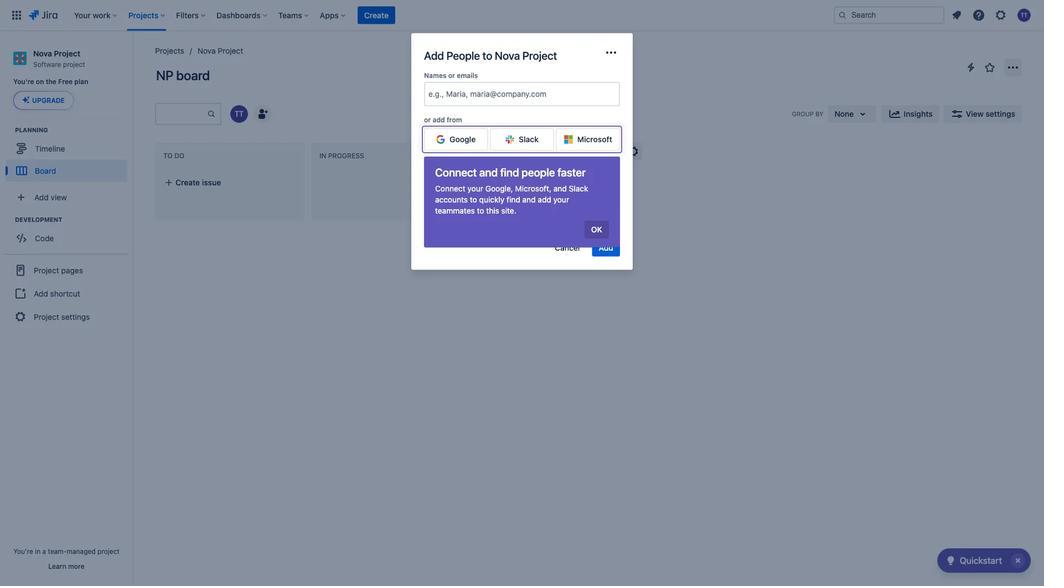 Task type: locate. For each thing, give the bounding box(es) containing it.
by up apply.
[[487, 209, 494, 216]]

find up site.
[[507, 195, 521, 204]]

insights button
[[882, 105, 940, 123]]

faster
[[558, 166, 586, 179]]

project
[[218, 46, 243, 55], [54, 49, 80, 58], [523, 49, 557, 62], [34, 266, 59, 275], [34, 312, 59, 321]]

to up service
[[477, 206, 484, 215]]

project pages
[[34, 266, 83, 275]]

2 vertical spatial add
[[34, 289, 48, 298]]

google button
[[424, 129, 488, 151]]

this
[[486, 206, 499, 215]]

learn more
[[48, 563, 85, 570]]

more
[[68, 563, 85, 570]]

1 vertical spatial project
[[98, 548, 120, 556]]

dismiss quickstart image
[[1010, 552, 1027, 570]]

2 you're from the top
[[13, 548, 33, 556]]

in progress
[[320, 152, 364, 160]]

0 vertical spatial you're
[[13, 78, 34, 86]]

0 vertical spatial your
[[468, 184, 483, 193]]

2 horizontal spatial add
[[599, 243, 614, 252]]

1 horizontal spatial create
[[364, 11, 389, 20]]

to do
[[163, 152, 185, 160]]

insights
[[904, 109, 933, 119]]

or left emails
[[449, 71, 455, 79]]

names
[[424, 71, 447, 79]]

done
[[476, 152, 495, 160]]

nova for nova project software project
[[33, 49, 52, 58]]

managed
[[67, 548, 96, 556]]

quickly
[[479, 195, 505, 204]]

0 horizontal spatial or
[[424, 116, 431, 124]]

1 vertical spatial find
[[507, 195, 521, 204]]

development
[[15, 216, 62, 223]]

1 vertical spatial slack
[[569, 184, 588, 193]]

0 vertical spatial add
[[424, 49, 444, 62]]

create for create issue
[[176, 178, 200, 187]]

in
[[35, 548, 41, 556]]

add inside button
[[34, 289, 48, 298]]

google
[[450, 135, 476, 144], [556, 209, 577, 216]]

project settings
[[34, 312, 90, 321]]

2 vertical spatial to
[[477, 206, 484, 215]]

google inside button
[[450, 135, 476, 144]]

1 vertical spatial create
[[176, 178, 200, 187]]

create for create
[[364, 11, 389, 20]]

to right 'people' at the top left of page
[[483, 49, 493, 62]]

0 vertical spatial project
[[63, 60, 85, 68]]

1 horizontal spatial the
[[545, 209, 555, 216]]

connect
[[435, 166, 477, 179], [435, 184, 466, 193]]

project inside project pages link
[[34, 266, 59, 275]]

configure board image
[[627, 145, 640, 158]]

nova
[[198, 46, 216, 55], [33, 49, 52, 58], [495, 49, 520, 62]]

1 horizontal spatial add
[[538, 195, 552, 204]]

add up names
[[424, 49, 444, 62]]

google down from
[[450, 135, 476, 144]]

nova for nova project
[[198, 46, 216, 55]]

nova down create banner
[[495, 49, 520, 62]]

by right group
[[816, 110, 824, 117]]

find up google, on the top of the page
[[500, 166, 519, 179]]

1 you're from the top
[[13, 78, 34, 86]]

1 horizontal spatial google
[[556, 209, 577, 216]]

1 vertical spatial connect
[[435, 184, 466, 193]]

0 vertical spatial add
[[433, 116, 445, 124]]

1 vertical spatial by
[[487, 209, 494, 216]]

add
[[424, 49, 444, 62], [599, 243, 614, 252], [34, 289, 48, 298]]

1 horizontal spatial or
[[449, 71, 455, 79]]

ok
[[591, 225, 603, 234]]

1 vertical spatial the
[[545, 209, 555, 216]]

0 horizontal spatial slack
[[519, 135, 539, 144]]

recaptcha
[[496, 209, 531, 216]]

the
[[46, 78, 56, 86], [545, 209, 555, 216]]

you're for you're in a team-managed project
[[13, 548, 33, 556]]

0 vertical spatial google
[[450, 135, 476, 144]]

of
[[456, 218, 462, 225]]

do
[[174, 152, 185, 160]]

google inside this site is protected by recaptcha and the google privacy policy and terms of service apply.
[[556, 209, 577, 216]]

1 vertical spatial google
[[556, 209, 577, 216]]

protected
[[457, 209, 485, 216]]

0 vertical spatial slack
[[519, 135, 539, 144]]

create issue
[[176, 178, 221, 187]]

create issue button
[[158, 173, 302, 193]]

by
[[816, 110, 824, 117], [487, 209, 494, 216]]

timeline link
[[6, 138, 127, 160]]

create button
[[358, 6, 395, 24]]

0 vertical spatial create
[[364, 11, 389, 20]]

board
[[176, 68, 210, 83]]

project inside nova project software project
[[54, 49, 80, 58]]

create inside primary element
[[364, 11, 389, 20]]

to
[[483, 49, 493, 62], [470, 195, 477, 204], [477, 206, 484, 215]]

google,
[[486, 184, 513, 193]]

0 vertical spatial or
[[449, 71, 455, 79]]

find
[[500, 166, 519, 179], [507, 195, 521, 204]]

nova up software
[[33, 49, 52, 58]]

add down microsoft,
[[538, 195, 552, 204]]

terms of service link
[[437, 218, 486, 225]]

1 vertical spatial you're
[[13, 548, 33, 556]]

0 horizontal spatial add
[[433, 116, 445, 124]]

slack down faster
[[569, 184, 588, 193]]

you're
[[13, 78, 34, 86], [13, 548, 33, 556]]

project up plan
[[63, 60, 85, 68]]

code link
[[6, 227, 127, 249]]

project right managed
[[98, 548, 120, 556]]

project pages link
[[4, 258, 128, 283]]

1 horizontal spatial nova
[[198, 46, 216, 55]]

nova project
[[198, 46, 243, 55]]

search image
[[839, 11, 847, 20]]

in
[[320, 152, 326, 160]]

you're for you're on the free plan
[[13, 78, 34, 86]]

1 horizontal spatial add
[[424, 49, 444, 62]]

slack inside button
[[519, 135, 539, 144]]

terms
[[437, 218, 455, 225]]

jira image
[[29, 9, 57, 22], [29, 9, 57, 22]]

add
[[433, 116, 445, 124], [538, 195, 552, 204]]

slack up people
[[519, 135, 539, 144]]

np
[[156, 68, 173, 83]]

board
[[35, 166, 56, 175]]

to up protected
[[470, 195, 477, 204]]

upgrade button
[[14, 92, 73, 109]]

your
[[468, 184, 483, 193], [554, 195, 569, 204]]

0 horizontal spatial google
[[450, 135, 476, 144]]

add left from
[[433, 116, 445, 124]]

1 vertical spatial add
[[538, 195, 552, 204]]

the right "on" at the top of page
[[46, 78, 56, 86]]

your up quickly
[[468, 184, 483, 193]]

or left from
[[424, 116, 431, 124]]

1 vertical spatial add
[[599, 243, 614, 252]]

nova inside "link"
[[198, 46, 216, 55]]

nova up board
[[198, 46, 216, 55]]

emails
[[457, 71, 478, 79]]

1 vertical spatial or
[[424, 116, 431, 124]]

0 vertical spatial the
[[46, 78, 56, 86]]

learn
[[48, 563, 66, 570]]

you're left "on" at the top of page
[[13, 78, 34, 86]]

add down the ok button
[[599, 243, 614, 252]]

you're left "in"
[[13, 548, 33, 556]]

group
[[4, 254, 128, 333]]

0 horizontal spatial nova
[[33, 49, 52, 58]]

0 horizontal spatial by
[[487, 209, 494, 216]]

add left shortcut
[[34, 289, 48, 298]]

a
[[42, 548, 46, 556]]

service
[[464, 218, 486, 225]]

0 horizontal spatial add
[[34, 289, 48, 298]]

0 horizontal spatial create
[[176, 178, 200, 187]]

1 horizontal spatial by
[[816, 110, 824, 117]]

1 horizontal spatial slack
[[569, 184, 588, 193]]

role
[[424, 162, 438, 170]]

add inside button
[[599, 243, 614, 252]]

is
[[451, 209, 455, 216]]

group containing project pages
[[4, 254, 128, 333]]

the down microsoft,
[[545, 209, 555, 216]]

0 vertical spatial connect
[[435, 166, 477, 179]]

software
[[33, 60, 61, 68]]

project inside nova project "link"
[[218, 46, 243, 55]]

your down faster
[[554, 195, 569, 204]]

create
[[364, 11, 389, 20], [176, 178, 200, 187]]

0 horizontal spatial project
[[63, 60, 85, 68]]

nova inside nova project software project
[[33, 49, 52, 58]]

google left privacy
[[556, 209, 577, 216]]

1 horizontal spatial your
[[554, 195, 569, 204]]

add for add
[[599, 243, 614, 252]]

site.
[[502, 206, 517, 215]]

0 horizontal spatial your
[[468, 184, 483, 193]]

2 connect from the top
[[435, 184, 466, 193]]

names or emails
[[424, 71, 478, 79]]



Task type: describe. For each thing, give the bounding box(es) containing it.
project inside nova project software project
[[63, 60, 85, 68]]

add for add people to nova project
[[424, 49, 444, 62]]

add people image
[[256, 107, 269, 121]]

insights image
[[889, 107, 902, 121]]

group
[[792, 110, 814, 117]]

cancel
[[555, 243, 580, 252]]

privacy
[[579, 209, 600, 216]]

development group
[[6, 215, 132, 253]]

add people to nova project
[[424, 49, 557, 62]]

1 vertical spatial to
[[470, 195, 477, 204]]

2 horizontal spatial nova
[[495, 49, 520, 62]]

1 vertical spatial your
[[554, 195, 569, 204]]

projects
[[155, 46, 184, 55]]

connect and find people faster connect your google, microsoft, and slack accounts to quickly find and add your teammates to this site. ok
[[435, 166, 603, 234]]

this
[[424, 209, 437, 216]]

by inside this site is protected by recaptcha and the google privacy policy and terms of service apply.
[[487, 209, 494, 216]]

apply.
[[487, 218, 505, 225]]

shortcut
[[50, 289, 80, 298]]

slack inside connect and find people faster connect your google, microsoft, and slack accounts to quickly find and add your teammates to this site. ok
[[569, 184, 588, 193]]

the inside this site is protected by recaptcha and the google privacy policy and terms of service apply.
[[545, 209, 555, 216]]

automations menu button icon image
[[965, 61, 978, 74]]

policy
[[602, 209, 619, 216]]

np board
[[156, 68, 210, 83]]

progress
[[328, 152, 364, 160]]

teammates
[[435, 206, 475, 215]]

add for add shortcut
[[34, 289, 48, 298]]

Search this board text field
[[156, 104, 207, 124]]

projects link
[[155, 44, 184, 58]]

group by
[[792, 110, 824, 117]]

this site is protected by recaptcha and the google privacy policy and terms of service apply.
[[424, 209, 619, 225]]

settings
[[61, 312, 90, 321]]

planning group
[[6, 125, 132, 185]]

plan
[[74, 78, 88, 86]]

board link
[[6, 160, 127, 182]]

code
[[35, 234, 54, 243]]

0 vertical spatial by
[[816, 110, 824, 117]]

microsoft
[[578, 135, 613, 144]]

nova project software project
[[33, 49, 85, 68]]

0 horizontal spatial the
[[46, 78, 56, 86]]

check image
[[945, 554, 958, 568]]

learn more button
[[48, 562, 85, 571]]

pages
[[61, 266, 83, 275]]

on
[[36, 78, 44, 86]]

site
[[438, 209, 449, 216]]

quickstart
[[960, 556, 1002, 566]]

star np board image
[[984, 61, 997, 74]]

1 horizontal spatial project
[[98, 548, 120, 556]]

accounts
[[435, 195, 468, 204]]

0 vertical spatial to
[[483, 49, 493, 62]]

planning
[[15, 126, 48, 133]]

ok button
[[585, 221, 609, 239]]

add button
[[592, 239, 620, 257]]

nova project link
[[198, 44, 243, 58]]

0 vertical spatial find
[[500, 166, 519, 179]]

Search field
[[834, 6, 945, 24]]

people
[[522, 166, 555, 179]]

or add from
[[424, 116, 462, 124]]

privacy policy link
[[579, 209, 619, 216]]

quickstart button
[[938, 549, 1031, 573]]

team-
[[48, 548, 67, 556]]

upgrade
[[32, 97, 65, 104]]

add shortcut
[[34, 289, 80, 298]]

project settings link
[[4, 305, 128, 329]]

create banner
[[0, 0, 1045, 31]]

you're on the free plan
[[13, 78, 88, 86]]

slack button
[[490, 129, 554, 151]]

to
[[163, 152, 173, 160]]

people
[[447, 49, 480, 62]]

free
[[58, 78, 73, 86]]

terry turtle image
[[230, 105, 248, 123]]

add shortcut button
[[4, 283, 128, 305]]

1 connect from the top
[[435, 166, 477, 179]]

timeline
[[35, 144, 65, 153]]

cancel button
[[548, 239, 587, 257]]

microsoft,
[[515, 184, 552, 193]]

project inside project settings link
[[34, 312, 59, 321]]

primary element
[[7, 0, 834, 31]]

microsoft button
[[556, 129, 620, 151]]

add inside connect and find people faster connect your google, microsoft, and slack accounts to quickly find and add your teammates to this site. ok
[[538, 195, 552, 204]]

from
[[447, 116, 462, 124]]

you're in a team-managed project
[[13, 548, 120, 556]]

issue
[[202, 178, 221, 187]]



Task type: vqa. For each thing, say whether or not it's contained in the screenshot.
Learn More
yes



